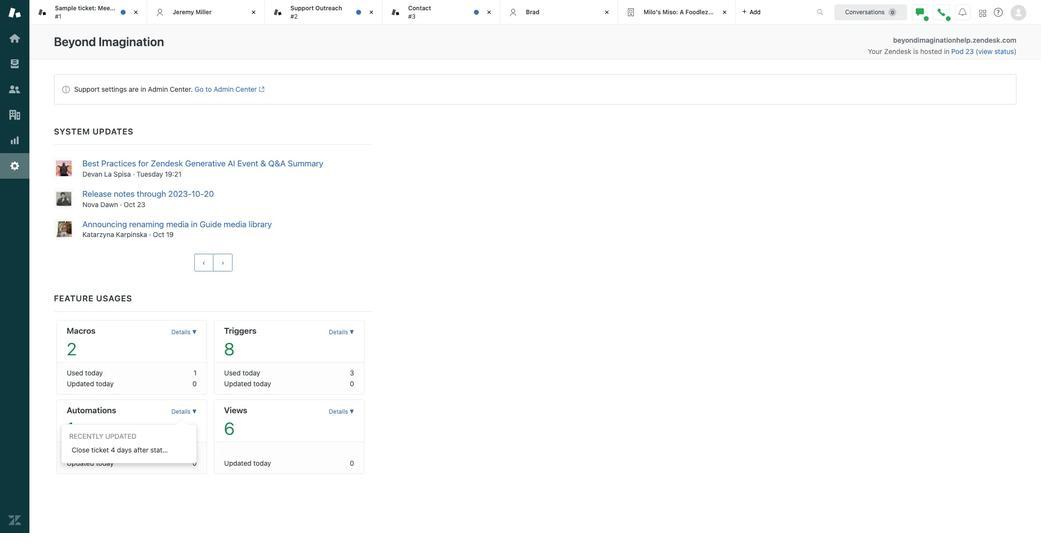 Task type: vqa. For each thing, say whether or not it's contained in the screenshot.


Task type: describe. For each thing, give the bounding box(es) containing it.
miso:
[[663, 8, 679, 16]]

triggers
[[224, 326, 257, 336]]

updated today for 6
[[224, 459, 271, 468]]

updated for automations
[[67, 459, 94, 468]]

center.
[[170, 85, 193, 93]]

contact
[[408, 4, 431, 12]]

brad
[[526, 8, 540, 16]]

used for 8
[[224, 369, 241, 377]]

are
[[129, 85, 139, 93]]

&
[[261, 159, 266, 168]]

▼ for 2
[[192, 329, 197, 336]]

in for announcing renaming media in guide media library
[[191, 219, 198, 229]]

2 admin from the left
[[214, 85, 234, 93]]

close image inside jeremy miller tab
[[249, 7, 259, 17]]

notes
[[114, 189, 135, 199]]

close image inside milo's miso: a foodlez subsidiary tab
[[720, 7, 730, 17]]

recently updated
[[69, 432, 136, 441]]

brad tab
[[501, 0, 619, 25]]

▼ for 8
[[350, 329, 354, 336]]

beyond imagination
[[54, 34, 164, 49]]

main element
[[0, 0, 29, 533]]

system
[[54, 127, 90, 136]]

library
[[249, 219, 272, 229]]

updated
[[105, 432, 136, 441]]

usages
[[96, 294, 132, 304]]

reporting image
[[8, 134, 21, 147]]

close
[[72, 446, 90, 454]]

ticket:
[[78, 4, 96, 12]]

generative
[[185, 159, 226, 168]]

feature
[[54, 294, 94, 304]]

nova
[[82, 200, 99, 208]]

status containing support settings are in admin center.
[[54, 74, 1017, 105]]

meet
[[98, 4, 112, 12]]

subsidiary
[[710, 8, 741, 16]]

is inside beyondimaginationhelp .zendesk.com your zendesk is hosted in pod 23 ( view status )
[[914, 47, 919, 55]]

pod 23 link
[[952, 47, 976, 55]]

views 6
[[224, 406, 248, 439]]

close image inside tab
[[131, 7, 141, 17]]

zendesk support image
[[8, 6, 21, 19]]

1 vertical spatial to
[[191, 446, 197, 454]]

0 for 6
[[350, 459, 354, 468]]

status inside beyondimaginationhelp .zendesk.com your zendesk is hosted in pod 23 ( view status )
[[995, 47, 1015, 55]]

triggers 8
[[224, 326, 257, 359]]

used today down recently
[[67, 448, 103, 457]]

get help image
[[995, 8, 1003, 17]]

zendesk products image
[[980, 10, 987, 16]]

0 for 8
[[350, 380, 354, 388]]

settings
[[101, 85, 127, 93]]

3
[[350, 369, 354, 377]]

1 inside automations 1
[[67, 418, 74, 439]]

macros 2
[[67, 326, 96, 359]]

used for 2
[[67, 369, 83, 377]]

karpinska
[[116, 230, 147, 239]]

used down recently
[[67, 448, 83, 457]]

get started image
[[8, 32, 21, 45]]

days
[[117, 446, 132, 454]]

23 inside beyondimaginationhelp .zendesk.com your zendesk is hosted in pod 23 ( view status )
[[966, 47, 974, 55]]

19
[[166, 230, 174, 239]]

close ticket 4 days after status is set to solved
[[72, 446, 219, 454]]

for
[[138, 159, 149, 168]]

19:21
[[165, 170, 182, 178]]

‹ button
[[194, 254, 214, 272]]

tuesday
[[137, 170, 163, 178]]

updated today for automations
[[67, 459, 114, 468]]

automations 1
[[67, 406, 116, 439]]

milo's miso: a foodlez subsidiary
[[644, 8, 741, 16]]

details ▼ for 2
[[172, 329, 197, 336]]

solved
[[199, 446, 219, 454]]

organizations image
[[8, 108, 21, 121]]

through
[[137, 189, 166, 199]]

1 vertical spatial ticket
[[91, 446, 109, 454]]

close ticket 4 days after status is set to solved link
[[62, 442, 219, 458]]

6
[[224, 418, 235, 439]]

updates
[[93, 127, 134, 136]]

a
[[680, 8, 684, 16]]

1 admin from the left
[[148, 85, 168, 93]]

in inside beyondimaginationhelp .zendesk.com your zendesk is hosted in pod 23 ( view status )
[[945, 47, 950, 55]]

oct 19
[[153, 230, 174, 239]]

set
[[179, 446, 189, 454]]

center
[[236, 85, 257, 93]]

beyondimaginationhelp
[[894, 36, 971, 44]]

button displays agent's chat status as online. image
[[917, 8, 924, 16]]

notifications image
[[959, 8, 967, 16]]

tabs tab list
[[29, 0, 807, 25]]

used today for 2
[[67, 369, 103, 377]]

go to admin center link
[[195, 85, 265, 93]]

updated today for 2
[[67, 380, 114, 388]]

conversations
[[846, 8, 885, 15]]

outreach
[[316, 4, 342, 12]]

sample ticket: meet the ticket #1
[[55, 4, 141, 20]]

jeremy miller
[[173, 8, 212, 16]]

nova dawn
[[82, 200, 118, 208]]

your
[[868, 47, 883, 55]]

conversations button
[[835, 4, 908, 20]]

1 media from the left
[[166, 219, 189, 229]]

close image inside brad tab
[[602, 7, 612, 17]]

1 vertical spatial 23
[[137, 200, 145, 208]]

›
[[222, 259, 225, 267]]

announcing
[[82, 219, 127, 229]]

after
[[134, 446, 149, 454]]

1 close image from the left
[[367, 7, 377, 17]]

best practices for zendesk generative ai event & q&a summary
[[82, 159, 324, 168]]

la
[[104, 170, 112, 178]]

feature usages
[[54, 294, 132, 304]]

)
[[1015, 47, 1017, 55]]

view
[[979, 47, 993, 55]]

miller
[[196, 8, 212, 16]]

oct 23
[[124, 200, 145, 208]]



Task type: locate. For each thing, give the bounding box(es) containing it.
close image left the "add" dropdown button
[[720, 7, 730, 17]]

in
[[945, 47, 950, 55], [141, 85, 146, 93], [191, 219, 198, 229]]

devan
[[82, 170, 102, 178]]

admin image
[[8, 160, 21, 172]]

0 horizontal spatial to
[[191, 446, 197, 454]]

1 vertical spatial in
[[141, 85, 146, 93]]

updated today up views
[[224, 380, 271, 388]]

close image right the
[[131, 7, 141, 17]]

0 vertical spatial support
[[291, 4, 314, 12]]

1 horizontal spatial admin
[[214, 85, 234, 93]]

beyondimaginationhelp .zendesk.com your zendesk is hosted in pod 23 ( view status )
[[868, 36, 1017, 55]]

1 horizontal spatial 23
[[966, 47, 974, 55]]

status
[[54, 74, 1017, 105]]

details ▼
[[172, 329, 197, 336], [329, 329, 354, 336], [172, 408, 197, 415], [329, 408, 354, 415]]

▼ down 3
[[350, 408, 354, 415]]

announcing renaming media in guide media library
[[82, 219, 272, 229]]

0 vertical spatial in
[[945, 47, 950, 55]]

used today
[[67, 369, 103, 377], [224, 369, 260, 377], [67, 448, 103, 457]]

#1
[[55, 13, 61, 20]]

10-
[[192, 189, 204, 199]]

1 vertical spatial is
[[172, 446, 177, 454]]

0 vertical spatial status
[[995, 47, 1015, 55]]

1 horizontal spatial support
[[291, 4, 314, 12]]

0 horizontal spatial zendesk
[[151, 159, 183, 168]]

updated today down 6
[[224, 459, 271, 468]]

23 down release notes through 2023-10-20
[[137, 200, 145, 208]]

to
[[206, 85, 212, 93], [191, 446, 197, 454]]

support outreach #2
[[291, 4, 342, 20]]

updated today for 8
[[224, 380, 271, 388]]

katarzyna karpinska
[[82, 230, 147, 239]]

milo's miso: a foodlez subsidiary tab
[[619, 0, 741, 25]]

is left hosted at right
[[914, 47, 919, 55]]

1 vertical spatial status
[[150, 446, 170, 454]]

updated up views
[[224, 380, 252, 388]]

automations
[[67, 406, 116, 415]]

#2
[[291, 13, 298, 20]]

▼ left views
[[192, 408, 197, 415]]

0 horizontal spatial 1
[[67, 418, 74, 439]]

close image left #3
[[367, 7, 377, 17]]

release notes through 2023-10-20
[[82, 189, 214, 199]]

3 close image from the left
[[602, 7, 612, 17]]

1 horizontal spatial status
[[995, 47, 1015, 55]]

details ▼ for 8
[[329, 329, 354, 336]]

used today down 2
[[67, 369, 103, 377]]

used
[[67, 369, 83, 377], [224, 369, 241, 377], [67, 448, 83, 457]]

1
[[194, 369, 197, 377], [67, 418, 74, 439]]

3 tab from the left
[[383, 0, 501, 25]]

0 horizontal spatial status
[[150, 446, 170, 454]]

updated for 6
[[224, 459, 252, 468]]

tab containing sample ticket: meet the ticket
[[29, 0, 147, 25]]

close image left milo's
[[602, 7, 612, 17]]

media right guide at top
[[224, 219, 247, 229]]

customers image
[[8, 83, 21, 96]]

details for 8
[[329, 329, 348, 336]]

23
[[966, 47, 974, 55], [137, 200, 145, 208]]

zendesk image
[[8, 514, 21, 527]]

0 horizontal spatial 23
[[137, 200, 145, 208]]

renaming
[[129, 219, 164, 229]]

used today down 8
[[224, 369, 260, 377]]

2 tab from the left
[[265, 0, 383, 25]]

jeremy
[[173, 8, 194, 16]]

view status link
[[979, 47, 1015, 55]]

▼ left triggers
[[192, 329, 197, 336]]

close image left #2
[[249, 7, 259, 17]]

in left pod
[[945, 47, 950, 55]]

ticket inside sample ticket: meet the ticket #1
[[125, 4, 141, 12]]

(opens in a new tab) image
[[257, 87, 265, 92]]

practices
[[101, 159, 136, 168]]

used today for 8
[[224, 369, 260, 377]]

today
[[85, 369, 103, 377], [243, 369, 260, 377], [96, 380, 114, 388], [253, 380, 271, 388], [85, 448, 103, 457], [96, 459, 114, 468], [253, 459, 271, 468]]

status right after
[[150, 446, 170, 454]]

media up the 19
[[166, 219, 189, 229]]

foodlez
[[686, 8, 709, 16]]

system updates
[[54, 127, 134, 136]]

zendesk inside beyondimaginationhelp .zendesk.com your zendesk is hosted in pod 23 ( view status )
[[885, 47, 912, 55]]

updated today
[[67, 380, 114, 388], [224, 380, 271, 388], [67, 459, 114, 468], [224, 459, 271, 468]]

oct left the 19
[[153, 230, 164, 239]]

0 horizontal spatial is
[[172, 446, 177, 454]]

zendesk for is
[[885, 47, 912, 55]]

oct for renaming
[[153, 230, 164, 239]]

1 vertical spatial 1
[[67, 418, 74, 439]]

close image
[[131, 7, 141, 17], [249, 7, 259, 17]]

views
[[224, 406, 248, 415]]

pod
[[952, 47, 964, 55]]

hosted
[[921, 47, 943, 55]]

1 vertical spatial oct
[[153, 230, 164, 239]]

0 horizontal spatial support
[[74, 85, 100, 93]]

.zendesk.com
[[971, 36, 1017, 44]]

beyond
[[54, 34, 96, 49]]

1 horizontal spatial is
[[914, 47, 919, 55]]

updated up automations
[[67, 380, 94, 388]]

updated today up automations
[[67, 380, 114, 388]]

close image
[[367, 7, 377, 17], [485, 7, 494, 17], [602, 7, 612, 17], [720, 7, 730, 17]]

0 vertical spatial 1
[[194, 369, 197, 377]]

tab containing support outreach
[[265, 0, 383, 25]]

support for support settings are in admin center.
[[74, 85, 100, 93]]

zendesk right your
[[885, 47, 912, 55]]

0
[[193, 380, 197, 388], [350, 380, 354, 388], [193, 448, 197, 457], [193, 459, 197, 468], [350, 459, 354, 468]]

used down 8
[[224, 369, 241, 377]]

macros
[[67, 326, 96, 336]]

1 close image from the left
[[131, 7, 141, 17]]

8
[[224, 339, 235, 359]]

updated down 6
[[224, 459, 252, 468]]

event
[[237, 159, 258, 168]]

support left settings
[[74, 85, 100, 93]]

q&a
[[268, 159, 286, 168]]

2 horizontal spatial in
[[945, 47, 950, 55]]

add
[[750, 8, 761, 15]]

status down .zendesk.com
[[995, 47, 1015, 55]]

used down 2
[[67, 369, 83, 377]]

add button
[[736, 0, 767, 24]]

› button
[[213, 254, 233, 272]]

tab containing contact
[[383, 0, 501, 25]]

1 tab from the left
[[29, 0, 147, 25]]

1 horizontal spatial close image
[[249, 7, 259, 17]]

support inside support outreach #2
[[291, 4, 314, 12]]

admin left center
[[214, 85, 234, 93]]

to right set
[[191, 446, 197, 454]]

go to admin center
[[195, 85, 257, 93]]

2
[[67, 339, 77, 359]]

support for support outreach #2
[[291, 4, 314, 12]]

0 horizontal spatial in
[[141, 85, 146, 93]]

details
[[172, 329, 191, 336], [329, 329, 348, 336], [172, 408, 191, 415], [329, 408, 348, 415]]

0 horizontal spatial admin
[[148, 85, 168, 93]]

close image left brad
[[485, 7, 494, 17]]

1 horizontal spatial 1
[[194, 369, 197, 377]]

0 vertical spatial zendesk
[[885, 47, 912, 55]]

admin
[[148, 85, 168, 93], [214, 85, 234, 93]]

details for 2
[[172, 329, 191, 336]]

jeremy miller tab
[[147, 0, 265, 25]]

sample
[[55, 4, 76, 12]]

4
[[111, 446, 115, 454]]

updated down close
[[67, 459, 94, 468]]

updated today down close
[[67, 459, 114, 468]]

‹
[[203, 259, 205, 267]]

admin left center.
[[148, 85, 168, 93]]

1 horizontal spatial media
[[224, 219, 247, 229]]

ticket right the
[[125, 4, 141, 12]]

1 horizontal spatial in
[[191, 219, 198, 229]]

2 media from the left
[[224, 219, 247, 229]]

details ▼ for 6
[[329, 408, 354, 415]]

release
[[82, 189, 112, 199]]

oct
[[124, 200, 135, 208], [153, 230, 164, 239]]

in for support settings are in admin center.
[[141, 85, 146, 93]]

best
[[82, 159, 99, 168]]

tab
[[29, 0, 147, 25], [265, 0, 383, 25], [383, 0, 501, 25]]

ticket left "4"
[[91, 446, 109, 454]]

contact #3
[[408, 4, 431, 20]]

oct for notes
[[124, 200, 135, 208]]

(
[[976, 47, 979, 55]]

ai
[[228, 159, 235, 168]]

0 vertical spatial ticket
[[125, 4, 141, 12]]

2 vertical spatial in
[[191, 219, 198, 229]]

0 horizontal spatial oct
[[124, 200, 135, 208]]

zendesk up 19:21
[[151, 159, 183, 168]]

0 vertical spatial 23
[[966, 47, 974, 55]]

is left set
[[172, 446, 177, 454]]

0 for 2
[[193, 380, 197, 388]]

23 left '(' at the top right
[[966, 47, 974, 55]]

2 close image from the left
[[485, 7, 494, 17]]

1 horizontal spatial oct
[[153, 230, 164, 239]]

the
[[114, 4, 123, 12]]

imagination
[[99, 34, 164, 49]]

updated
[[67, 380, 94, 388], [224, 380, 252, 388], [67, 459, 94, 468], [224, 459, 252, 468]]

updated for 2
[[67, 380, 94, 388]]

devan la spisa
[[82, 170, 131, 178]]

1 vertical spatial zendesk
[[151, 159, 183, 168]]

#3
[[408, 13, 416, 20]]

zendesk for generative
[[151, 159, 183, 168]]

2 close image from the left
[[249, 7, 259, 17]]

0 vertical spatial to
[[206, 85, 212, 93]]

20
[[204, 189, 214, 199]]

dawn
[[100, 200, 118, 208]]

1 horizontal spatial to
[[206, 85, 212, 93]]

views image
[[8, 57, 21, 70]]

details for 6
[[329, 408, 348, 415]]

0 horizontal spatial media
[[166, 219, 189, 229]]

0 horizontal spatial ticket
[[91, 446, 109, 454]]

recently
[[69, 432, 103, 441]]

in right are
[[141, 85, 146, 93]]

support up #2
[[291, 4, 314, 12]]

updated for 8
[[224, 380, 252, 388]]

4 close image from the left
[[720, 7, 730, 17]]

0 vertical spatial oct
[[124, 200, 135, 208]]

1 horizontal spatial zendesk
[[885, 47, 912, 55]]

oct down notes
[[124, 200, 135, 208]]

▼ for 6
[[350, 408, 354, 415]]

to right go
[[206, 85, 212, 93]]

▼ up 3
[[350, 329, 354, 336]]

milo's
[[644, 8, 661, 16]]

guide
[[200, 219, 222, 229]]

0 horizontal spatial close image
[[131, 7, 141, 17]]

tuesday 19:21
[[137, 170, 182, 178]]

1 horizontal spatial ticket
[[125, 4, 141, 12]]

in left guide at top
[[191, 219, 198, 229]]

go
[[195, 85, 204, 93]]

ticket
[[125, 4, 141, 12], [91, 446, 109, 454]]

support
[[291, 4, 314, 12], [74, 85, 100, 93]]

0 vertical spatial is
[[914, 47, 919, 55]]

1 vertical spatial support
[[74, 85, 100, 93]]



